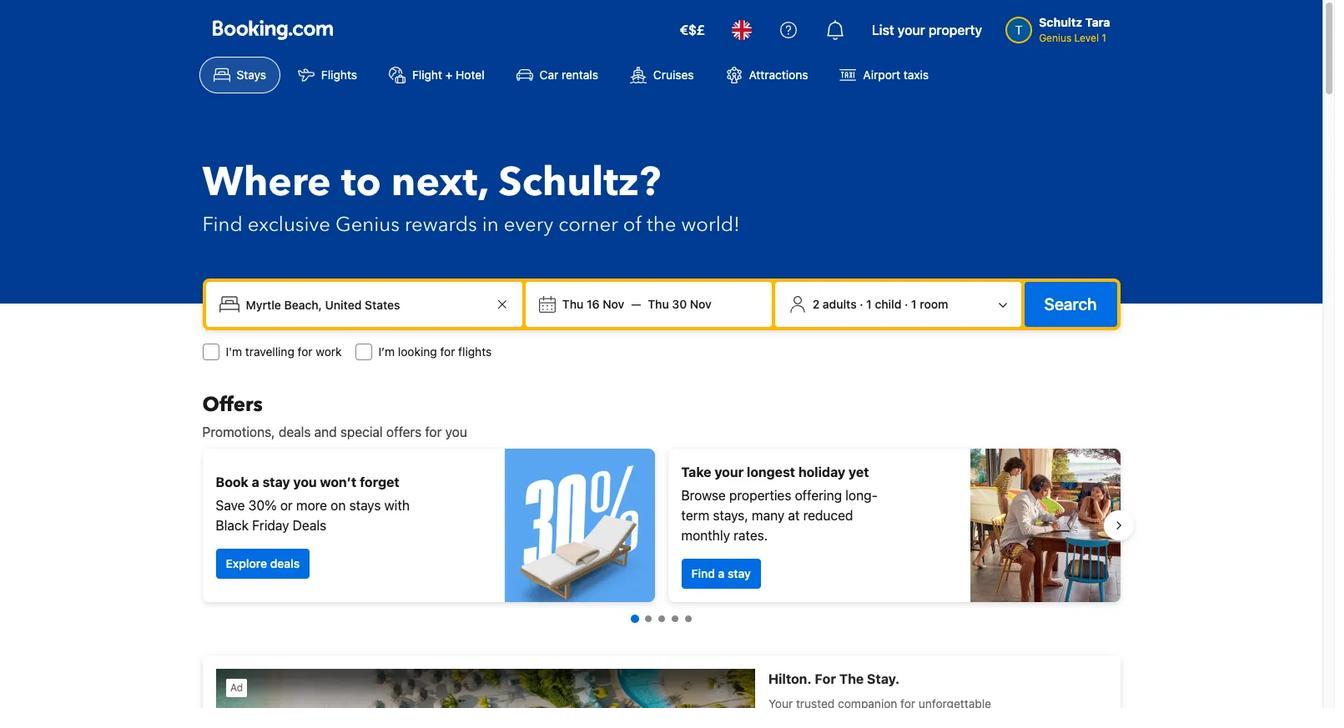 Task type: vqa. For each thing, say whether or not it's contained in the screenshot.
2nd Thu from the right
yes



Task type: locate. For each thing, give the bounding box(es) containing it.
booking.com image
[[212, 20, 333, 40]]

list
[[872, 23, 895, 38]]

2 horizontal spatial 1
[[1102, 32, 1107, 44]]

region containing take your longest holiday yet
[[189, 443, 1134, 610]]

1 horizontal spatial genius
[[1040, 32, 1072, 44]]

flight + hotel link
[[375, 57, 499, 94]]

where to next, schultz? find exclusive genius rewards in every corner of the world!
[[202, 155, 740, 239]]

stay inside book a stay you won't forget save 30% or more on stays with black friday deals
[[263, 475, 290, 490]]

offers
[[202, 392, 263, 419]]

a right book at left bottom
[[252, 475, 259, 490]]

deals
[[293, 518, 327, 534]]

1 vertical spatial genius
[[336, 211, 400, 239]]

your inside take your longest holiday yet browse properties offering long- term stays, many at reduced monthly rates.
[[715, 465, 744, 480]]

1 horizontal spatial 1
[[912, 297, 917, 311]]

hotel
[[456, 68, 485, 82]]

for left work
[[298, 345, 313, 359]]

stay
[[263, 475, 290, 490], [728, 567, 751, 581]]

16
[[587, 297, 600, 311]]

deals inside region
[[270, 557, 300, 571]]

·
[[860, 297, 864, 311], [905, 297, 909, 311]]

1 vertical spatial deals
[[270, 557, 300, 571]]

a inside book a stay you won't forget save 30% or more on stays with black friday deals
[[252, 475, 259, 490]]

explore deals link
[[216, 549, 310, 579]]

stay down rates. at the right
[[728, 567, 751, 581]]

search for black friday deals on stays image
[[505, 449, 655, 603]]

0 vertical spatial genius
[[1040, 32, 1072, 44]]

to
[[341, 155, 381, 210]]

thu left 30 in the right of the page
[[648, 297, 669, 311]]

you inside offers promotions, deals and special offers for you
[[446, 425, 467, 440]]

genius down schultz
[[1040, 32, 1072, 44]]

flights link
[[284, 57, 372, 94]]

for for flights
[[440, 345, 455, 359]]

1 horizontal spatial nov
[[690, 297, 712, 311]]

1 down tara
[[1102, 32, 1107, 44]]

stay for find
[[728, 567, 751, 581]]

1 horizontal spatial stay
[[728, 567, 751, 581]]

you
[[446, 425, 467, 440], [293, 475, 317, 490]]

0 vertical spatial find
[[202, 211, 243, 239]]

rewards
[[405, 211, 477, 239]]

0 vertical spatial deals
[[279, 425, 311, 440]]

your right take at the right of page
[[715, 465, 744, 480]]

find down where
[[202, 211, 243, 239]]

yet
[[849, 465, 870, 480]]

long-
[[846, 488, 878, 503]]

holiday
[[799, 465, 846, 480]]

flight + hotel
[[412, 68, 485, 82]]

offers
[[387, 425, 422, 440]]

offers promotions, deals and special offers for you
[[202, 392, 467, 440]]

+
[[446, 68, 453, 82]]

1 · from the left
[[860, 297, 864, 311]]

you inside book a stay you won't forget save 30% or more on stays with black friday deals
[[293, 475, 317, 490]]

attractions
[[749, 68, 809, 82]]

€$£
[[680, 23, 705, 38]]

adults
[[823, 297, 857, 311]]

find
[[202, 211, 243, 239], [692, 567, 715, 581]]

you up more
[[293, 475, 317, 490]]

term
[[682, 508, 710, 524]]

stays
[[349, 498, 381, 513]]

0 horizontal spatial nov
[[603, 297, 625, 311]]

airport taxis link
[[826, 57, 944, 94]]

work
[[316, 345, 342, 359]]

0 vertical spatial you
[[446, 425, 467, 440]]

your
[[898, 23, 926, 38], [715, 465, 744, 480]]

schultz
[[1040, 15, 1083, 29]]

a down monthly
[[718, 567, 725, 581]]

1 vertical spatial your
[[715, 465, 744, 480]]

deals right explore
[[270, 557, 300, 571]]

for inside offers promotions, deals and special offers for you
[[425, 425, 442, 440]]

deals left the and
[[279, 425, 311, 440]]

a
[[252, 475, 259, 490], [718, 567, 725, 581]]

region
[[189, 443, 1134, 610]]

0 horizontal spatial ·
[[860, 297, 864, 311]]

for for work
[[298, 345, 313, 359]]

0 horizontal spatial your
[[715, 465, 744, 480]]

1 left the child
[[867, 297, 872, 311]]

progress bar
[[631, 615, 692, 624]]

2 · from the left
[[905, 297, 909, 311]]

1 vertical spatial a
[[718, 567, 725, 581]]

find a stay link
[[682, 559, 761, 589]]

genius down to
[[336, 211, 400, 239]]

2 thu from the left
[[648, 297, 669, 311]]

find down monthly
[[692, 567, 715, 581]]

for right offers
[[425, 425, 442, 440]]

0 horizontal spatial you
[[293, 475, 317, 490]]

thu
[[563, 297, 584, 311], [648, 297, 669, 311]]

i'm
[[379, 345, 395, 359]]

find a stay
[[692, 567, 751, 581]]

· right the child
[[905, 297, 909, 311]]

0 vertical spatial a
[[252, 475, 259, 490]]

0 horizontal spatial thu
[[563, 297, 584, 311]]

list your property link
[[862, 10, 993, 50]]

nov right 16
[[603, 297, 625, 311]]

0 horizontal spatial 1
[[867, 297, 872, 311]]

1 vertical spatial stay
[[728, 567, 751, 581]]

thu left 16
[[563, 297, 584, 311]]

next,
[[391, 155, 489, 210]]

0 vertical spatial your
[[898, 23, 926, 38]]

your for property
[[898, 23, 926, 38]]

in
[[482, 211, 499, 239]]

1 horizontal spatial a
[[718, 567, 725, 581]]

1 left room
[[912, 297, 917, 311]]

0 horizontal spatial a
[[252, 475, 259, 490]]

browse
[[682, 488, 726, 503]]

Where are you going? field
[[239, 290, 493, 320]]

your account menu schultz tara genius level 1 element
[[1006, 8, 1118, 46]]

1 inside schultz tara genius level 1
[[1102, 32, 1107, 44]]

1 horizontal spatial thu
[[648, 297, 669, 311]]

stays
[[237, 68, 266, 82]]

a for book
[[252, 475, 259, 490]]

genius
[[1040, 32, 1072, 44], [336, 211, 400, 239]]

deals inside offers promotions, deals and special offers for you
[[279, 425, 311, 440]]

every
[[504, 211, 554, 239]]

0 horizontal spatial find
[[202, 211, 243, 239]]

your right list
[[898, 23, 926, 38]]

a inside find a stay "link"
[[718, 567, 725, 581]]

take your longest holiday yet browse properties offering long- term stays, many at reduced monthly rates.
[[682, 465, 878, 544]]

monthly
[[682, 529, 731, 544]]

tara
[[1086, 15, 1111, 29]]

for left flights
[[440, 345, 455, 359]]

looking
[[398, 345, 437, 359]]

you right offers
[[446, 425, 467, 440]]

nov right 30 in the right of the page
[[690, 297, 712, 311]]

1 horizontal spatial you
[[446, 425, 467, 440]]

nov
[[603, 297, 625, 311], [690, 297, 712, 311]]

room
[[920, 297, 949, 311]]

stay inside find a stay "link"
[[728, 567, 751, 581]]

0 vertical spatial stay
[[263, 475, 290, 490]]

for
[[298, 345, 313, 359], [440, 345, 455, 359], [425, 425, 442, 440]]

0 horizontal spatial stay
[[263, 475, 290, 490]]

1 horizontal spatial your
[[898, 23, 926, 38]]

i'm looking for flights
[[379, 345, 492, 359]]

stay up or
[[263, 475, 290, 490]]

1 horizontal spatial ·
[[905, 297, 909, 311]]

cruises
[[654, 68, 694, 82]]

taxis
[[904, 68, 929, 82]]

travelling
[[245, 345, 295, 359]]

1 vertical spatial find
[[692, 567, 715, 581]]

30%
[[249, 498, 277, 513]]

1
[[1102, 32, 1107, 44], [867, 297, 872, 311], [912, 297, 917, 311]]

1 horizontal spatial find
[[692, 567, 715, 581]]

1 vertical spatial you
[[293, 475, 317, 490]]

0 horizontal spatial genius
[[336, 211, 400, 239]]

· right adults
[[860, 297, 864, 311]]

find inside "link"
[[692, 567, 715, 581]]

rentals
[[562, 68, 599, 82]]

2
[[813, 297, 820, 311]]



Task type: describe. For each thing, give the bounding box(es) containing it.
schultz tara genius level 1
[[1040, 15, 1111, 44]]

promotions,
[[202, 425, 275, 440]]

flights
[[321, 68, 357, 82]]

reduced
[[804, 508, 854, 524]]

child
[[875, 297, 902, 311]]

search button
[[1025, 282, 1118, 327]]

progress bar inside 'offers' 'main content'
[[631, 615, 692, 624]]

more
[[296, 498, 327, 513]]

stays,
[[713, 508, 749, 524]]

airport
[[864, 68, 901, 82]]

save
[[216, 498, 245, 513]]

€$£ button
[[670, 10, 715, 50]]

schultz?
[[499, 155, 661, 210]]

list your property
[[872, 23, 983, 38]]

car rentals link
[[502, 57, 613, 94]]

2 adults · 1 child · 1 room
[[813, 297, 949, 311]]

take your longest holiday yet image
[[971, 449, 1121, 603]]

friday
[[252, 518, 289, 534]]

where
[[202, 155, 331, 210]]

rates.
[[734, 529, 768, 544]]

car rentals
[[540, 68, 599, 82]]

forget
[[360, 475, 400, 490]]

thu 30 nov button
[[641, 290, 719, 320]]

won't
[[320, 475, 357, 490]]

explore
[[226, 557, 267, 571]]

1 thu from the left
[[563, 297, 584, 311]]

stay for book
[[263, 475, 290, 490]]

black
[[216, 518, 249, 534]]

airport taxis
[[864, 68, 929, 82]]

2 adults · 1 child · 1 room button
[[782, 289, 1015, 321]]

many
[[752, 508, 785, 524]]

book
[[216, 475, 249, 490]]

search
[[1045, 295, 1098, 314]]

attractions link
[[712, 57, 823, 94]]

explore deals
[[226, 557, 300, 571]]

world!
[[682, 211, 740, 239]]

with
[[385, 498, 410, 513]]

take
[[682, 465, 712, 480]]

corner
[[559, 211, 619, 239]]

your for longest
[[715, 465, 744, 480]]

car
[[540, 68, 559, 82]]

stays link
[[199, 57, 280, 94]]

flight
[[412, 68, 442, 82]]

thu 16 nov button
[[556, 290, 631, 320]]

special
[[341, 425, 383, 440]]

find inside where to next, schultz? find exclusive genius rewards in every corner of the world!
[[202, 211, 243, 239]]

1 nov from the left
[[603, 297, 625, 311]]

of
[[624, 211, 642, 239]]

a for find
[[718, 567, 725, 581]]

2 nov from the left
[[690, 297, 712, 311]]

i'm travelling for work
[[226, 345, 342, 359]]

cruises link
[[616, 57, 708, 94]]

offering
[[795, 488, 842, 503]]

level
[[1075, 32, 1100, 44]]

genius inside where to next, schultz? find exclusive genius rewards in every corner of the world!
[[336, 211, 400, 239]]

at
[[788, 508, 800, 524]]

or
[[280, 498, 293, 513]]

genius inside schultz tara genius level 1
[[1040, 32, 1072, 44]]

offers main content
[[189, 392, 1134, 709]]

and
[[314, 425, 337, 440]]

i'm
[[226, 345, 242, 359]]

on
[[331, 498, 346, 513]]

exclusive
[[248, 211, 331, 239]]

flights
[[459, 345, 492, 359]]

the
[[647, 211, 677, 239]]

properties
[[730, 488, 792, 503]]

—
[[631, 297, 641, 311]]

book a stay you won't forget save 30% or more on stays with black friday deals
[[216, 475, 410, 534]]

longest
[[747, 465, 796, 480]]

property
[[929, 23, 983, 38]]



